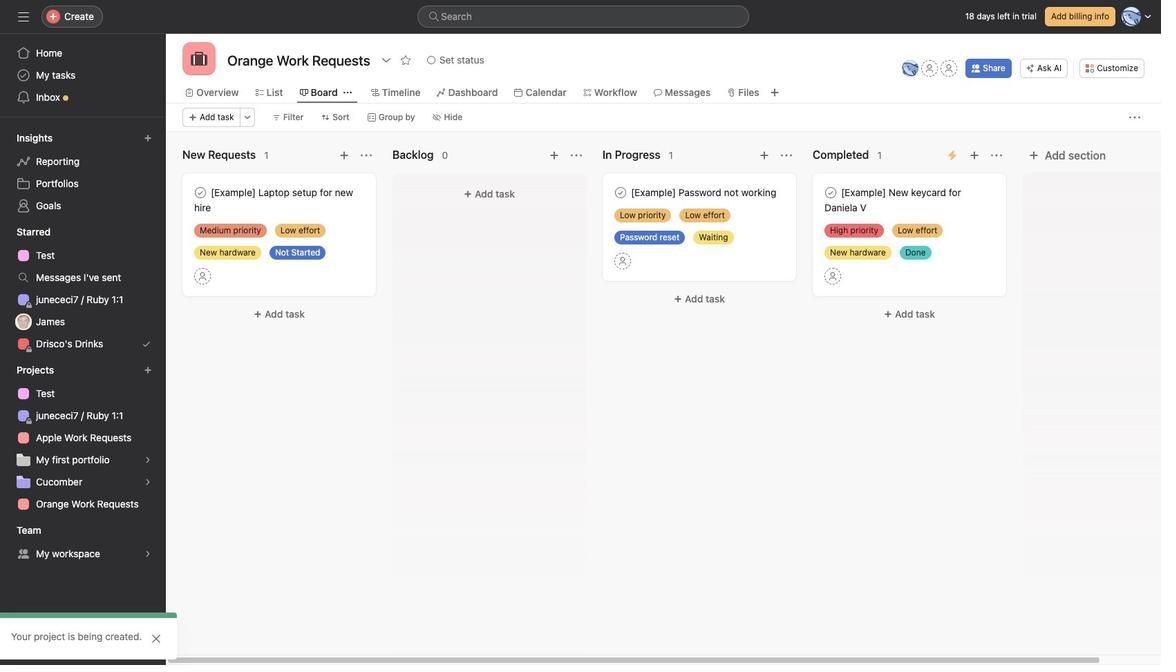 Task type: describe. For each thing, give the bounding box(es) containing it.
new project or portfolio image
[[144, 366, 152, 375]]

more section actions image for 1st add task image from the left
[[361, 150, 372, 161]]

starred element
[[0, 220, 166, 358]]

close image
[[151, 634, 162, 645]]

mark complete image for second mark complete checkbox from left
[[823, 185, 839, 201]]

projects element
[[0, 358, 166, 519]]

new insights image
[[144, 134, 152, 142]]

add tab image
[[769, 87, 780, 98]]

more section actions image for second add task icon from right
[[781, 150, 792, 161]]

tab actions image
[[343, 88, 352, 97]]

more actions image
[[1130, 112, 1141, 123]]

see details, my first portfolio image
[[144, 456, 152, 465]]

mark complete image for mark complete option
[[613, 185, 629, 201]]

2 add task image from the left
[[549, 150, 560, 161]]

teams element
[[0, 519, 166, 568]]

insights element
[[0, 126, 166, 220]]



Task type: vqa. For each thing, say whether or not it's contained in the screenshot.
Dismiss image
no



Task type: locate. For each thing, give the bounding box(es) containing it.
more section actions image for first add task image from right
[[571, 150, 582, 161]]

2 more section actions image from the left
[[571, 150, 582, 161]]

briefcase image
[[191, 50, 207, 67]]

Mark complete checkbox
[[192, 185, 209, 201], [823, 185, 839, 201]]

0 horizontal spatial mark complete image
[[613, 185, 629, 201]]

add to starred image
[[400, 55, 411, 66]]

mark complete image
[[613, 185, 629, 201], [823, 185, 839, 201]]

more actions image
[[243, 113, 251, 122]]

see details, cucomber image
[[144, 478, 152, 487]]

0 horizontal spatial mark complete checkbox
[[192, 185, 209, 201]]

3 more section actions image from the left
[[781, 150, 792, 161]]

show options image
[[381, 55, 392, 66]]

1 add task image from the left
[[759, 150, 770, 161]]

Mark complete checkbox
[[613, 185, 629, 201]]

0 horizontal spatial add task image
[[339, 150, 350, 161]]

global element
[[0, 34, 166, 117]]

add task image
[[759, 150, 770, 161], [969, 150, 980, 161]]

1 mark complete image from the left
[[613, 185, 629, 201]]

1 horizontal spatial mark complete checkbox
[[823, 185, 839, 201]]

add task image
[[339, 150, 350, 161], [549, 150, 560, 161]]

more section actions image
[[361, 150, 372, 161], [571, 150, 582, 161], [781, 150, 792, 161], [991, 150, 1003, 161]]

list box
[[418, 6, 749, 28]]

see details, my workspace image
[[144, 550, 152, 559]]

add task image down 'add tab' image at the right top of page
[[759, 150, 770, 161]]

1 horizontal spatial mark complete image
[[823, 185, 839, 201]]

rules for completed image
[[947, 150, 958, 161]]

4 more section actions image from the left
[[991, 150, 1003, 161]]

mark complete image
[[192, 185, 209, 201]]

2 mark complete checkbox from the left
[[823, 185, 839, 201]]

1 more section actions image from the left
[[361, 150, 372, 161]]

1 horizontal spatial add task image
[[549, 150, 560, 161]]

2 mark complete image from the left
[[823, 185, 839, 201]]

manage project members image
[[902, 60, 919, 77]]

add task image right rules for completed image
[[969, 150, 980, 161]]

2 add task image from the left
[[969, 150, 980, 161]]

1 add task image from the left
[[339, 150, 350, 161]]

0 horizontal spatial add task image
[[759, 150, 770, 161]]

None text field
[[224, 48, 374, 73]]

1 mark complete checkbox from the left
[[192, 185, 209, 201]]

hide sidebar image
[[18, 11, 29, 22]]

1 horizontal spatial add task image
[[969, 150, 980, 161]]



